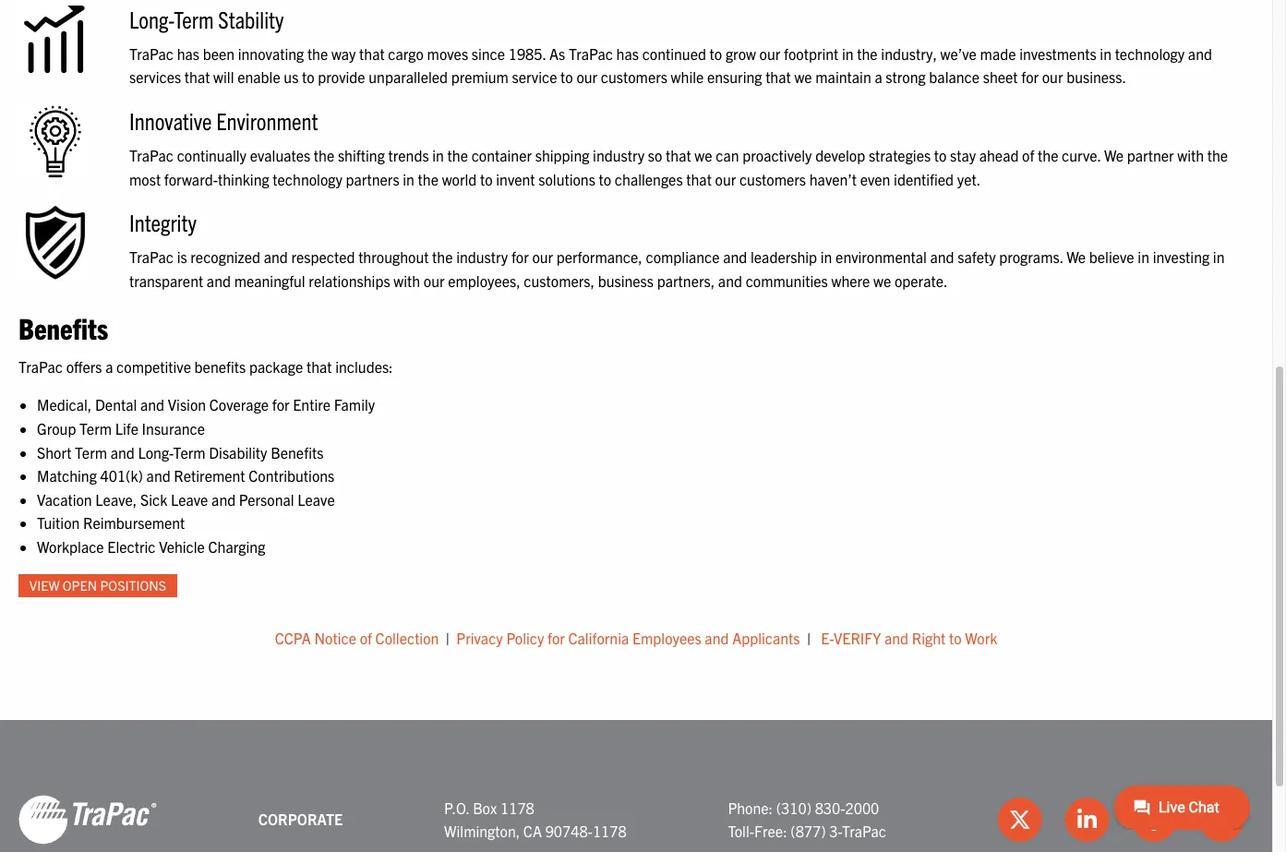 Task type: locate. For each thing, give the bounding box(es) containing it.
moves
[[427, 44, 468, 63]]

of right notice
[[360, 629, 372, 647]]

0 vertical spatial a
[[875, 68, 883, 86]]

technology inside trapac continually evaluates the shifting trends in the container shipping industry so that we can proactively develop strategies to stay ahead of the curve. we partner with the most forward-thinking technology partners in the world to invent solutions to challenges that our customers haven't even identified yet.
[[273, 170, 343, 188]]

open
[[63, 577, 97, 594]]

0 horizontal spatial industry
[[456, 248, 508, 266]]

a left strong
[[875, 68, 883, 86]]

| left e- at the bottom of page
[[807, 629, 811, 647]]

technology up business.
[[1116, 44, 1185, 63]]

business.
[[1067, 68, 1127, 86]]

to left work
[[950, 629, 962, 647]]

insurance
[[142, 419, 205, 438]]

we inside trapac is recognized and respected throughout the industry for our performance, compliance and leadership in environmental and safety programs. we believe in investing in transparent and meaningful relationships with our employees, customers, business partners, and communities where we operate.
[[874, 271, 892, 290]]

charging
[[208, 538, 265, 556]]

to right the us
[[302, 68, 315, 86]]

trapac for evaluates
[[129, 146, 174, 164]]

1 horizontal spatial we
[[795, 68, 813, 86]]

long- inside medical, dental and vision coverage for entire family group term life insurance short term and long-term disability benefits matching 401(k) and retirement contributions vacation leave, sick leave and personal leave tuition reimbursement workplace electric vehicle charging
[[138, 443, 173, 462]]

trapac inside trapac continually evaluates the shifting trends in the container shipping industry so that we can proactively develop strategies to stay ahead of the curve. we partner with the most forward-thinking technology partners in the world to invent solutions to challenges that our customers haven't even identified yet.
[[129, 146, 174, 164]]

technology down evaluates
[[273, 170, 343, 188]]

of inside trapac continually evaluates the shifting trends in the container shipping industry so that we can proactively develop strategies to stay ahead of the curve. we partner with the most forward-thinking technology partners in the world to invent solutions to challenges that our customers haven't even identified yet.
[[1023, 146, 1035, 164]]

0 vertical spatial of
[[1023, 146, 1035, 164]]

partners,
[[657, 271, 715, 290]]

for right sheet
[[1022, 68, 1039, 86]]

2 vertical spatial we
[[874, 271, 892, 290]]

customers
[[601, 68, 668, 86], [740, 170, 807, 188]]

for left entire
[[272, 396, 290, 414]]

view
[[29, 577, 60, 594]]

1 horizontal spatial leave
[[298, 490, 335, 509]]

continually
[[177, 146, 247, 164]]

0 vertical spatial industry
[[593, 146, 645, 164]]

sick
[[140, 490, 167, 509]]

0 horizontal spatial |
[[446, 629, 450, 647]]

industry,
[[882, 44, 938, 63]]

1178 up ca
[[501, 799, 535, 817]]

trapac inside trapac is recognized and respected throughout the industry for our performance, compliance and leadership in environmental and safety programs. we believe in investing in transparent and meaningful relationships with our employees, customers, business partners, and communities where we operate.
[[129, 248, 174, 266]]

1 vertical spatial we
[[695, 146, 713, 164]]

our down 'can'
[[716, 170, 737, 188]]

in right investing
[[1214, 248, 1225, 266]]

since
[[472, 44, 505, 63]]

2 has from the left
[[617, 44, 639, 63]]

environment
[[216, 105, 318, 135]]

customers down proactively
[[740, 170, 807, 188]]

2 | from the left
[[807, 629, 811, 647]]

benefits up contributions
[[271, 443, 324, 462]]

way
[[332, 44, 356, 63]]

0 horizontal spatial of
[[360, 629, 372, 647]]

trapac for a
[[18, 357, 63, 376]]

in up business.
[[1101, 44, 1112, 63]]

to left stay
[[935, 146, 947, 164]]

0 horizontal spatial 1178
[[501, 799, 535, 817]]

strong
[[886, 68, 926, 86]]

0 horizontal spatial has
[[177, 44, 200, 63]]

the up world
[[448, 146, 468, 164]]

1178 right ca
[[593, 822, 627, 841]]

1 vertical spatial technology
[[273, 170, 343, 188]]

1 horizontal spatial has
[[617, 44, 639, 63]]

0 horizontal spatial we
[[695, 146, 713, 164]]

long- up services
[[129, 4, 174, 33]]

trapac offers a competitive benefits package that includes:
[[18, 357, 393, 376]]

will
[[213, 68, 234, 86]]

workplace
[[37, 538, 104, 556]]

3-
[[830, 822, 843, 841]]

has left "continued"
[[617, 44, 639, 63]]

benefits inside medical, dental and vision coverage for entire family group term life insurance short term and long-term disability benefits matching 401(k) and retirement contributions vacation leave, sick leave and personal leave tuition reimbursement workplace electric vehicle charging
[[271, 443, 324, 462]]

employees,
[[448, 271, 521, 290]]

industry left so
[[593, 146, 645, 164]]

| left the privacy
[[446, 629, 450, 647]]

long- down 'insurance'
[[138, 443, 173, 462]]

customers down "continued"
[[601, 68, 668, 86]]

1 vertical spatial of
[[360, 629, 372, 647]]

90748-
[[546, 822, 593, 841]]

1 horizontal spatial of
[[1023, 146, 1035, 164]]

collection
[[376, 629, 439, 647]]

competitive
[[117, 357, 191, 376]]

technology inside trapac has been innovating the way that cargo moves since 1985. as trapac has continued to grow our footprint in the industry, we've made investments in technology and services that will enable us to provide unparalleled premium service to our customers while ensuring that we maintain a strong balance sheet for our business.
[[1116, 44, 1185, 63]]

0 vertical spatial benefits
[[18, 310, 108, 346]]

benefits up offers
[[18, 310, 108, 346]]

entire
[[293, 396, 331, 414]]

our right service
[[577, 68, 598, 86]]

a inside trapac has been innovating the way that cargo moves since 1985. as trapac has continued to grow our footprint in the industry, we've made investments in technology and services that will enable us to provide unparalleled premium service to our customers while ensuring that we maintain a strong balance sheet for our business.
[[875, 68, 883, 86]]

we down "footprint"
[[795, 68, 813, 86]]

ccpa
[[275, 629, 311, 647]]

in right believe
[[1138, 248, 1150, 266]]

with inside trapac continually evaluates the shifting trends in the container shipping industry so that we can proactively develop strategies to stay ahead of the curve. we partner with the most forward-thinking technology partners in the world to invent solutions to challenges that our customers haven't even identified yet.
[[1178, 146, 1205, 164]]

customers inside trapac continually evaluates the shifting trends in the container shipping industry so that we can proactively develop strategies to stay ahead of the curve. we partner with the most forward-thinking technology partners in the world to invent solutions to challenges that our customers haven't even identified yet.
[[740, 170, 807, 188]]

0 horizontal spatial customers
[[601, 68, 668, 86]]

group
[[37, 419, 76, 438]]

trapac up transparent
[[129, 248, 174, 266]]

medical, dental and vision coverage for entire family group term life insurance short term and long-term disability benefits matching 401(k) and retirement contributions vacation leave, sick leave and personal leave tuition reimbursement workplace electric vehicle charging
[[37, 396, 375, 556]]

has left been
[[177, 44, 200, 63]]

we left 'can'
[[695, 146, 713, 164]]

world
[[442, 170, 477, 188]]

toll-
[[728, 822, 755, 841]]

transparent
[[129, 271, 203, 290]]

0 horizontal spatial a
[[105, 357, 113, 376]]

of right ahead
[[1023, 146, 1035, 164]]

and inside trapac has been innovating the way that cargo moves since 1985. as trapac has continued to grow our footprint in the industry, we've made investments in technology and services that will enable us to provide unparalleled premium service to our customers while ensuring that we maintain a strong balance sheet for our business.
[[1189, 44, 1213, 63]]

leave
[[171, 490, 208, 509], [298, 490, 335, 509]]

0 horizontal spatial leave
[[171, 490, 208, 509]]

we inside trapac continually evaluates the shifting trends in the container shipping industry so that we can proactively develop strategies to stay ahead of the curve. we partner with the most forward-thinking technology partners in the world to invent solutions to challenges that our customers haven't even identified yet.
[[695, 146, 713, 164]]

innovative
[[129, 105, 212, 135]]

(310)
[[777, 799, 812, 817]]

short
[[37, 443, 71, 462]]

compliance
[[646, 248, 720, 266]]

right
[[913, 629, 946, 647]]

term left life
[[79, 419, 112, 438]]

1 horizontal spatial benefits
[[271, 443, 324, 462]]

contributions
[[249, 467, 335, 485]]

premium
[[452, 68, 509, 86]]

with down the throughout
[[394, 271, 420, 290]]

forward-
[[164, 170, 218, 188]]

partner
[[1128, 146, 1175, 164]]

our down investments
[[1043, 68, 1064, 86]]

services
[[129, 68, 181, 86]]

corporate
[[258, 811, 343, 829]]

0 vertical spatial we
[[795, 68, 813, 86]]

0 horizontal spatial technology
[[273, 170, 343, 188]]

in
[[842, 44, 854, 63], [1101, 44, 1112, 63], [433, 146, 444, 164], [403, 170, 415, 188], [821, 248, 833, 266], [1138, 248, 1150, 266], [1214, 248, 1225, 266]]

in down trends
[[403, 170, 415, 188]]

1 horizontal spatial with
[[1178, 146, 1205, 164]]

box
[[473, 799, 497, 817]]

haven't
[[810, 170, 857, 188]]

0 vertical spatial 1178
[[501, 799, 535, 817]]

the up the employees,
[[432, 248, 453, 266]]

ca
[[524, 822, 542, 841]]

leave down contributions
[[298, 490, 335, 509]]

has
[[177, 44, 200, 63], [617, 44, 639, 63]]

the
[[308, 44, 328, 63], [858, 44, 878, 63], [314, 146, 335, 164], [448, 146, 468, 164], [1038, 146, 1059, 164], [1208, 146, 1229, 164], [418, 170, 439, 188], [432, 248, 453, 266]]

trapac
[[129, 44, 174, 63], [569, 44, 613, 63], [129, 146, 174, 164], [129, 248, 174, 266], [18, 357, 63, 376], [843, 822, 887, 841]]

2 horizontal spatial we
[[874, 271, 892, 290]]

1 | from the left
[[446, 629, 450, 647]]

footprint
[[784, 44, 839, 63]]

0 horizontal spatial with
[[394, 271, 420, 290]]

0 vertical spatial with
[[1178, 146, 1205, 164]]

electric
[[107, 538, 156, 556]]

1 vertical spatial long-
[[138, 443, 173, 462]]

p.o.
[[444, 799, 470, 817]]

strategies
[[869, 146, 931, 164]]

1 horizontal spatial a
[[875, 68, 883, 86]]

1 vertical spatial with
[[394, 271, 420, 290]]

to left grow
[[710, 44, 723, 63]]

and
[[1189, 44, 1213, 63], [264, 248, 288, 266], [724, 248, 748, 266], [931, 248, 955, 266], [207, 271, 231, 290], [719, 271, 743, 290], [140, 396, 165, 414], [111, 443, 135, 462], [147, 467, 171, 485], [212, 490, 236, 509], [705, 629, 729, 647], [885, 629, 909, 647]]

sheet
[[984, 68, 1019, 86]]

innovative environment
[[129, 105, 318, 135]]

our inside trapac continually evaluates the shifting trends in the container shipping industry so that we can proactively develop strategies to stay ahead of the curve. we partner with the most forward-thinking technology partners in the world to invent solutions to challenges that our customers haven't even identified yet.
[[716, 170, 737, 188]]

2000
[[846, 799, 880, 817]]

0 horizontal spatial benefits
[[18, 310, 108, 346]]

0 vertical spatial technology
[[1116, 44, 1185, 63]]

operate.
[[895, 271, 948, 290]]

safety
[[958, 248, 996, 266]]

relationships
[[309, 271, 390, 290]]

with inside trapac is recognized and respected throughout the industry for our performance, compliance and leadership in environmental and safety programs. we believe in investing in transparent and meaningful relationships with our employees, customers, business partners, and communities where we operate.
[[394, 271, 420, 290]]

throughout
[[359, 248, 429, 266]]

in up "where"
[[821, 248, 833, 266]]

work
[[966, 629, 998, 647]]

footer
[[0, 721, 1273, 853]]

view open positions
[[29, 577, 166, 594]]

for up the employees,
[[512, 248, 529, 266]]

trends
[[389, 146, 429, 164]]

1 vertical spatial benefits
[[271, 443, 324, 462]]

for inside trapac is recognized and respected throughout the industry for our performance, compliance and leadership in environmental and safety programs. we believe in investing in transparent and meaningful relationships with our employees, customers, business partners, and communities where we operate.
[[512, 248, 529, 266]]

1 vertical spatial a
[[105, 357, 113, 376]]

matching
[[37, 467, 97, 485]]

trapac up most
[[129, 146, 174, 164]]

trapac left offers
[[18, 357, 63, 376]]

1 vertical spatial 1178
[[593, 822, 627, 841]]

trapac for been
[[129, 44, 174, 63]]

trapac up services
[[129, 44, 174, 63]]

that down "footprint"
[[766, 68, 792, 86]]

a right offers
[[105, 357, 113, 376]]

made
[[981, 44, 1017, 63]]

1 vertical spatial industry
[[456, 248, 508, 266]]

with right partner
[[1178, 146, 1205, 164]]

trapac inside the phone: (310) 830-2000 toll-free: (877) 3-trapac
[[843, 822, 887, 841]]

of
[[1023, 146, 1035, 164], [360, 629, 372, 647]]

1 horizontal spatial technology
[[1116, 44, 1185, 63]]

we
[[1067, 248, 1087, 266]]

the left way
[[308, 44, 328, 63]]

that right way
[[359, 44, 385, 63]]

1 horizontal spatial customers
[[740, 170, 807, 188]]

1 vertical spatial customers
[[740, 170, 807, 188]]

leave down retirement
[[171, 490, 208, 509]]

1 horizontal spatial |
[[807, 629, 811, 647]]

0 vertical spatial customers
[[601, 68, 668, 86]]

maintain
[[816, 68, 872, 86]]

we down environmental on the top right of the page
[[874, 271, 892, 290]]

industry up the employees,
[[456, 248, 508, 266]]

e-verify and right to work link
[[821, 629, 998, 647]]

personal
[[239, 490, 294, 509]]

our right grow
[[760, 44, 781, 63]]

the left curve. we
[[1038, 146, 1059, 164]]

the left shifting
[[314, 146, 335, 164]]

1 horizontal spatial industry
[[593, 146, 645, 164]]

trapac down the '2000'
[[843, 822, 887, 841]]



Task type: vqa. For each thing, say whether or not it's contained in the screenshot.
check
no



Task type: describe. For each thing, give the bounding box(es) containing it.
programs.
[[1000, 248, 1064, 266]]

for inside trapac has been innovating the way that cargo moves since 1985. as trapac has continued to grow our footprint in the industry, we've made investments in technology and services that will enable us to provide unparalleled premium service to our customers while ensuring that we maintain a strong balance sheet for our business.
[[1022, 68, 1039, 86]]

stability
[[218, 4, 284, 33]]

employees
[[633, 629, 702, 647]]

ccpa notice of collection | privacy policy for california employees and applicants |
[[275, 629, 811, 647]]

industry inside trapac continually evaluates the shifting trends in the container shipping industry so that we can proactively develop strategies to stay ahead of the curve. we partner with the most forward-thinking technology partners in the world to invent solutions to challenges that our customers haven't even identified yet.
[[593, 146, 645, 164]]

leadership
[[751, 248, 818, 266]]

applicants
[[733, 629, 801, 647]]

continued
[[643, 44, 707, 63]]

p.o. box 1178 wilmington, ca 90748-1178
[[444, 799, 627, 841]]

term up the matching
[[75, 443, 107, 462]]

in right trends
[[433, 146, 444, 164]]

ccpa notice of collection link
[[275, 629, 439, 647]]

leave,
[[95, 490, 137, 509]]

innovating
[[238, 44, 304, 63]]

performance,
[[557, 248, 643, 266]]

package
[[249, 357, 303, 376]]

grow
[[726, 44, 757, 63]]

vehicle
[[159, 538, 205, 556]]

to down as
[[561, 68, 573, 86]]

recognized
[[191, 248, 261, 266]]

2 leave from the left
[[298, 490, 335, 509]]

trapac for recognized
[[129, 248, 174, 266]]

challenges
[[615, 170, 683, 188]]

the right partner
[[1208, 146, 1229, 164]]

positions
[[100, 577, 166, 594]]

benefits main content
[[0, 0, 1273, 665]]

401(k)
[[100, 467, 143, 485]]

ensuring
[[708, 68, 763, 86]]

for inside medical, dental and vision coverage for entire family group term life insurance short term and long-term disability benefits matching 401(k) and retirement contributions vacation leave, sick leave and personal leave tuition reimbursement workplace electric vehicle charging
[[272, 396, 290, 414]]

environmental
[[836, 248, 927, 266]]

where
[[832, 271, 871, 290]]

meaningful
[[234, 271, 306, 290]]

believe
[[1090, 248, 1135, 266]]

830-
[[815, 799, 846, 817]]

enable
[[238, 68, 281, 86]]

notice
[[315, 629, 357, 647]]

curve. we
[[1063, 146, 1124, 164]]

trapac has been innovating the way that cargo moves since 1985. as trapac has continued to grow our footprint in the industry, we've made investments in technology and services that will enable us to provide unparalleled premium service to our customers while ensuring that we maintain a strong balance sheet for our business.
[[129, 44, 1213, 86]]

shifting
[[338, 146, 385, 164]]

stay
[[951, 146, 977, 164]]

1985.
[[509, 44, 546, 63]]

we inside trapac has been innovating the way that cargo moves since 1985. as trapac has continued to grow our footprint in the industry, we've made investments in technology and services that will enable us to provide unparalleled premium service to our customers while ensuring that we maintain a strong balance sheet for our business.
[[795, 68, 813, 86]]

life
[[115, 419, 139, 438]]

to right "solutions"
[[599, 170, 612, 188]]

for right policy on the left bottom
[[548, 629, 565, 647]]

california
[[569, 629, 629, 647]]

respected
[[291, 248, 355, 266]]

develop
[[816, 146, 866, 164]]

proactively
[[743, 146, 812, 164]]

corporate image
[[18, 795, 157, 846]]

thinking
[[218, 170, 269, 188]]

in up maintain
[[842, 44, 854, 63]]

1 has from the left
[[177, 44, 200, 63]]

the inside trapac is recognized and respected throughout the industry for our performance, compliance and leadership in environmental and safety programs. we believe in investing in transparent and meaningful relationships with our employees, customers, business partners, and communities where we operate.
[[432, 248, 453, 266]]

privacy policy for california employees and applicants link
[[457, 629, 801, 647]]

phone:
[[728, 799, 773, 817]]

service
[[512, 68, 557, 86]]

most
[[129, 170, 161, 188]]

that left will
[[185, 68, 210, 86]]

that up entire
[[307, 357, 332, 376]]

1 horizontal spatial 1178
[[593, 822, 627, 841]]

our down the throughout
[[424, 271, 445, 290]]

to right world
[[480, 170, 493, 188]]

customers inside trapac has been innovating the way that cargo moves since 1985. as trapac has continued to grow our footprint in the industry, we've made investments in technology and services that will enable us to provide unparalleled premium service to our customers while ensuring that we maintain a strong balance sheet for our business.
[[601, 68, 668, 86]]

long-term stability
[[129, 4, 284, 33]]

unparalleled
[[369, 68, 448, 86]]

identified
[[894, 170, 954, 188]]

policy
[[507, 629, 545, 647]]

reimbursement
[[83, 514, 185, 532]]

business
[[598, 271, 654, 290]]

invent
[[496, 170, 535, 188]]

that right "challenges"
[[687, 170, 712, 188]]

trapac continually evaluates the shifting trends in the container shipping industry so that we can proactively develop strategies to stay ahead of the curve. we partner with the most forward-thinking technology partners in the world to invent solutions to challenges that our customers haven't even identified yet.
[[129, 146, 1229, 188]]

e-
[[821, 629, 834, 647]]

term down 'insurance'
[[173, 443, 206, 462]]

our up customers,
[[532, 248, 553, 266]]

tuition
[[37, 514, 80, 532]]

investments
[[1020, 44, 1097, 63]]

wilmington,
[[444, 822, 520, 841]]

is
[[177, 248, 187, 266]]

solutions
[[539, 170, 596, 188]]

phone: (310) 830-2000 toll-free: (877) 3-trapac
[[728, 799, 887, 841]]

footer containing p.o. box 1178
[[0, 721, 1273, 853]]

medical,
[[37, 396, 92, 414]]

disability
[[209, 443, 267, 462]]

been
[[203, 44, 235, 63]]

verify
[[834, 629, 882, 647]]

0 vertical spatial long-
[[129, 4, 174, 33]]

the up maintain
[[858, 44, 878, 63]]

free:
[[755, 822, 788, 841]]

term up been
[[174, 4, 214, 33]]

that right so
[[666, 146, 692, 164]]

family
[[334, 396, 375, 414]]

coverage
[[210, 396, 269, 414]]

e-verify and right to work
[[821, 629, 998, 647]]

privacy
[[457, 629, 503, 647]]

us
[[284, 68, 299, 86]]

communities
[[746, 271, 829, 290]]

includes:
[[336, 357, 393, 376]]

vision
[[168, 396, 206, 414]]

(877)
[[791, 822, 826, 841]]

dental
[[95, 396, 137, 414]]

as
[[550, 44, 566, 63]]

integrity
[[129, 207, 197, 237]]

1 leave from the left
[[171, 490, 208, 509]]

the down trends
[[418, 170, 439, 188]]

offers
[[66, 357, 102, 376]]

industry inside trapac is recognized and respected throughout the industry for our performance, compliance and leadership in environmental and safety programs. we believe in investing in transparent and meaningful relationships with our employees, customers, business partners, and communities where we operate.
[[456, 248, 508, 266]]

trapac right as
[[569, 44, 613, 63]]

investing
[[1154, 248, 1210, 266]]



